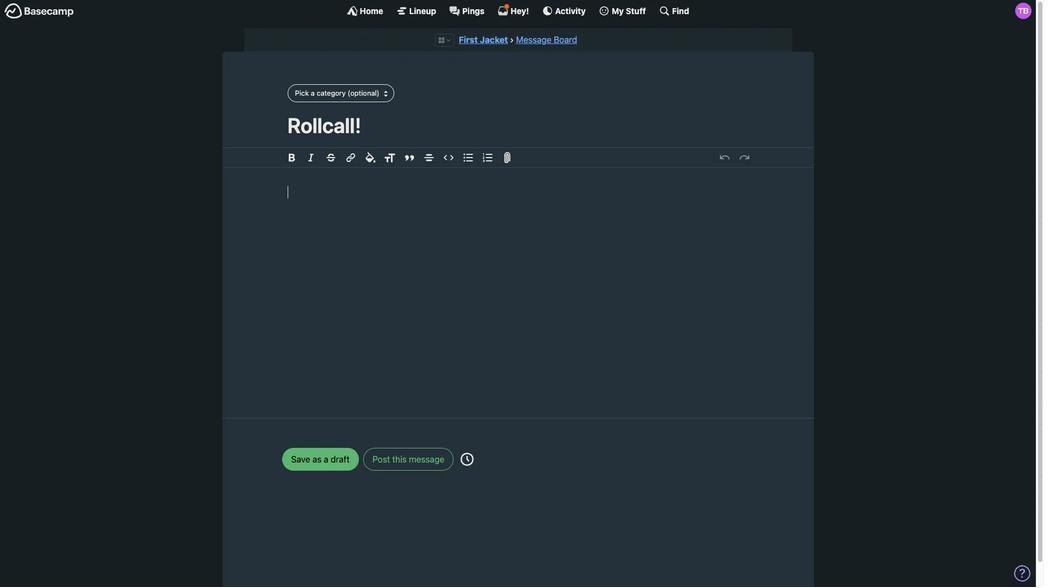Task type: describe. For each thing, give the bounding box(es) containing it.
pick a category (optional)
[[295, 89, 380, 97]]

save
[[291, 455, 310, 465]]

lineup
[[410, 6, 436, 16]]

first jacket
[[459, 35, 508, 45]]

first jacket link
[[459, 35, 508, 45]]

this
[[393, 455, 407, 465]]

›
[[510, 35, 514, 45]]

hey! button
[[498, 4, 529, 16]]

pick
[[295, 89, 309, 97]]

draft
[[331, 455, 350, 465]]

activity
[[555, 6, 586, 16]]

message
[[409, 455, 445, 465]]

post this message
[[373, 455, 445, 465]]

home
[[360, 6, 383, 16]]

my stuff
[[612, 6, 646, 16]]

› message board
[[510, 35, 578, 45]]

switch accounts image
[[4, 3, 74, 20]]

a inside pick a category (optional) button
[[311, 89, 315, 97]]

board
[[554, 35, 578, 45]]

activity link
[[542, 5, 586, 16]]

jacket
[[480, 35, 508, 45]]

as
[[313, 455, 322, 465]]

pick a category (optional) button
[[288, 85, 394, 102]]

schedule this to post later image
[[461, 453, 474, 466]]

post
[[373, 455, 390, 465]]

my stuff button
[[599, 5, 646, 16]]

Write away… text field
[[255, 168, 782, 405]]



Task type: locate. For each thing, give the bounding box(es) containing it.
lineup link
[[396, 5, 436, 16]]

find button
[[659, 5, 690, 16]]

my
[[612, 6, 624, 16]]

category
[[317, 89, 346, 97]]

0 vertical spatial a
[[311, 89, 315, 97]]

stuff
[[626, 6, 646, 16]]

1 horizontal spatial a
[[324, 455, 329, 465]]

save as a draft button
[[282, 448, 359, 471]]

find
[[672, 6, 690, 16]]

pings button
[[449, 5, 485, 16]]

main element
[[0, 0, 1037, 21]]

hey!
[[511, 6, 529, 16]]

home link
[[347, 5, 383, 16]]

tyler black image
[[1016, 3, 1032, 19]]

1 vertical spatial a
[[324, 455, 329, 465]]

post this message button
[[364, 448, 454, 471]]

message board link
[[516, 35, 578, 45]]

first
[[459, 35, 478, 45]]

(optional)
[[348, 89, 380, 97]]

a right as
[[324, 455, 329, 465]]

message
[[516, 35, 552, 45]]

a inside save as a draft button
[[324, 455, 329, 465]]

Type a title… text field
[[288, 113, 749, 138]]

a right pick
[[311, 89, 315, 97]]

pings
[[463, 6, 485, 16]]

save as a draft
[[291, 455, 350, 465]]

0 horizontal spatial a
[[311, 89, 315, 97]]

a
[[311, 89, 315, 97], [324, 455, 329, 465]]



Task type: vqa. For each thing, say whether or not it's contained in the screenshot.
'the'
no



